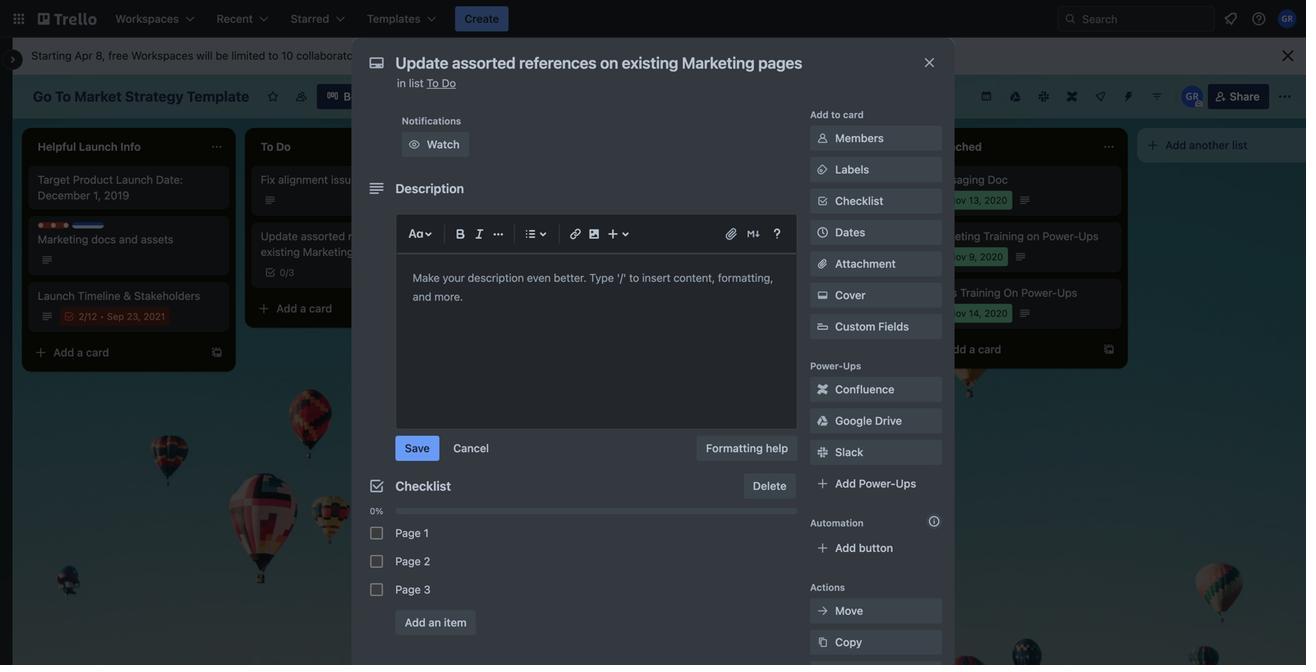 Task type: vqa. For each thing, say whether or not it's contained in the screenshot.
Become
no



Task type: locate. For each thing, give the bounding box(es) containing it.
timeline
[[78, 290, 120, 302]]

open information menu image
[[1252, 11, 1267, 27]]

sm image
[[815, 130, 831, 146], [407, 137, 422, 152], [815, 382, 831, 398], [815, 413, 831, 429]]

target
[[38, 173, 70, 186]]

alignment
[[278, 173, 328, 186]]

2020 inside checkbox
[[985, 195, 1008, 206]]

2 horizontal spatial on
[[1027, 230, 1040, 243]]

1 vertical spatial announcement
[[745, 286, 821, 299]]

sm image left cover
[[815, 288, 831, 303]]

sm image left google
[[815, 413, 831, 429]]

sm image inside the cover link
[[815, 288, 831, 303]]

nov inside checkbox
[[949, 195, 967, 206]]

list right in
[[409, 77, 424, 90]]

page left 1
[[396, 527, 421, 540]]

marketing down color: red, title: none image
[[38, 233, 88, 246]]

add a card down 12
[[53, 346, 109, 359]]

sm image inside members link
[[815, 130, 831, 146]]

add a card down "0 / 3"
[[277, 302, 332, 315]]

list right another
[[1233, 139, 1248, 152]]

1 vertical spatial 3
[[424, 583, 431, 596]]

confluence
[[836, 383, 895, 396]]

2 vertical spatial page
[[396, 583, 421, 596]]

blog post - announcement
[[707, 230, 843, 243]]

copy link
[[810, 630, 942, 655]]

sm image down add to card
[[815, 130, 831, 146]]

to inside text field
[[55, 88, 71, 105]]

1 vertical spatial checklist
[[396, 479, 451, 494]]

sm image inside watch button
[[407, 137, 422, 152]]

1 vertical spatial 2
[[424, 555, 430, 568]]

marketing inside update assorted references on existing marketing pages
[[303, 246, 354, 258]]

2 down 1
[[424, 555, 430, 568]]

2 left 12
[[79, 311, 84, 322]]

sm image down actions at the bottom of the page
[[815, 603, 831, 619]]

nov inside option
[[949, 251, 967, 262]]

app
[[721, 286, 742, 299]]

checklist down save button
[[396, 479, 451, 494]]

1 horizontal spatial on
[[405, 230, 418, 243]]

custom fields button
[[810, 319, 942, 335]]

sm image left copy
[[815, 635, 831, 651]]

labels link
[[810, 157, 942, 182]]

1 horizontal spatial 2
[[424, 555, 430, 568]]

1 horizontal spatial checklist
[[836, 194, 884, 207]]

launch inside the 'launch timeline & stakeholders' link
[[38, 290, 75, 302]]

launch up the 2019
[[116, 173, 153, 186]]

update assorted references on existing marketing pages link
[[261, 229, 443, 260]]

2 vertical spatial nov
[[949, 308, 967, 319]]

3 sm image from the top
[[815, 445, 831, 460]]

1 vertical spatial launch
[[38, 290, 75, 302]]

color: blue, title: none image
[[72, 222, 104, 229]]

13,
[[969, 195, 982, 206]]

collaborators.
[[296, 49, 366, 62]]

0 horizontal spatial on
[[360, 173, 373, 186]]

0 vertical spatial nov
[[949, 195, 967, 206]]

sm image inside copy 'link'
[[815, 635, 831, 651]]

0 vertical spatial page
[[396, 527, 421, 540]]

page down page 1
[[396, 555, 421, 568]]

/ down existing
[[286, 267, 289, 278]]

9,
[[969, 251, 978, 262]]

Jul 19, 2020 checkbox
[[707, 247, 785, 266]]

checklist down labels
[[836, 194, 884, 207]]

to do link
[[427, 77, 456, 90]]

create from template… image
[[211, 346, 223, 359]]

1 sm image from the top
[[815, 162, 831, 178]]

/pricing
[[376, 173, 414, 186]]

to up members
[[831, 109, 841, 120]]

ups
[[1079, 230, 1099, 243], [1058, 286, 1078, 299], [843, 361, 862, 372], [896, 477, 917, 490]]

on inside update assorted references on existing marketing pages
[[405, 230, 418, 243]]

fix alignment issue on /pricing
[[261, 173, 414, 186]]

on down messaging doc link
[[1027, 230, 1040, 243]]

move link
[[810, 599, 942, 624]]

1 nov from the top
[[949, 195, 967, 206]]

sm image for move
[[815, 603, 831, 619]]

2 sm image from the top
[[815, 288, 831, 303]]

Nov 9, 2020 checkbox
[[930, 247, 1008, 266]]

sm image down "power-ups"
[[815, 382, 831, 398]]

3 down page 2
[[424, 583, 431, 596]]

0 horizontal spatial greg robinson (gregrobinson96) image
[[1181, 86, 1203, 108]]

cover link
[[810, 283, 942, 308]]

2020 for marketing
[[980, 251, 1004, 262]]

dates button
[[810, 220, 942, 245]]

card up members
[[843, 109, 864, 120]]

5 sm image from the top
[[815, 635, 831, 651]]

page 3
[[396, 583, 431, 596]]

2020 inside "option"
[[985, 308, 1008, 319]]

add an item
[[405, 616, 467, 629]]

marketing
[[930, 230, 981, 243], [38, 233, 88, 246], [303, 246, 354, 258]]

blog post - announcement link
[[707, 229, 889, 244]]

on for issue
[[360, 173, 373, 186]]

0 vertical spatial /
[[286, 267, 289, 278]]

0 horizontal spatial 2
[[79, 311, 84, 322]]

Search field
[[1077, 7, 1215, 31]]

workspaces
[[131, 49, 193, 62]]

to left do
[[427, 77, 439, 90]]

create
[[465, 12, 499, 25]]

add button button
[[810, 536, 942, 561]]

1 vertical spatial /
[[84, 311, 87, 322]]

3 inside checklist group
[[424, 583, 431, 596]]

4 sm image from the top
[[815, 603, 831, 619]]

google
[[836, 414, 873, 427]]

starting
[[31, 49, 72, 62]]

labels
[[836, 163, 870, 176]]

2020 right 9,
[[980, 251, 1004, 262]]

cover
[[836, 289, 866, 302]]

on left edit card "icon"
[[405, 230, 418, 243]]

december
[[38, 189, 90, 202]]

greg robinson (gregrobinson96) image right 'open information menu' icon
[[1278, 9, 1297, 28]]

google drive
[[836, 414, 902, 427]]

announcement right the -
[[766, 230, 843, 243]]

1 horizontal spatial marketing
[[303, 246, 354, 258]]

0 horizontal spatial to
[[55, 88, 71, 105]]

1 vertical spatial nov
[[949, 251, 967, 262]]

card down update assorted references on existing marketing pages
[[309, 302, 332, 315]]

cancel button
[[444, 436, 499, 461]]

None text field
[[388, 49, 906, 77]]

14,
[[969, 308, 982, 319]]

nov left 14, on the top
[[949, 308, 967, 319]]

formatting
[[706, 442, 763, 455]]

nov left 9,
[[949, 251, 967, 262]]

1 vertical spatial list
[[1233, 139, 1248, 152]]

training up nov 14, 2020
[[961, 286, 1001, 299]]

1 horizontal spatial to
[[427, 77, 439, 90]]

1
[[424, 527, 429, 540]]

page 1
[[396, 527, 429, 540]]

greg robinson (gregrobinson96) image left 'share' button
[[1181, 86, 1203, 108]]

add a card right italic ⌘i image
[[500, 224, 555, 236]]

1 horizontal spatial 3
[[424, 583, 431, 596]]

issue
[[331, 173, 357, 186]]

1 page from the top
[[396, 527, 421, 540]]

0 horizontal spatial marketing
[[38, 233, 88, 246]]

/ left •
[[84, 311, 87, 322]]

1 vertical spatial training
[[961, 286, 1001, 299]]

will
[[196, 49, 213, 62]]

Main content area, start typing to enter text. text field
[[413, 269, 781, 306]]

2020 for messaging
[[985, 195, 1008, 206]]

members link
[[810, 126, 942, 151]]

to
[[268, 49, 279, 62], [831, 109, 841, 120]]

calendar power-up image
[[980, 90, 993, 102]]

0 vertical spatial list
[[409, 77, 424, 90]]

card down •
[[86, 346, 109, 359]]

2 page from the top
[[396, 555, 421, 568]]

0 horizontal spatial to
[[268, 49, 279, 62]]

0 vertical spatial announcement
[[766, 230, 843, 243]]

nov left 13,
[[949, 195, 967, 206]]

0 vertical spatial checklist
[[836, 194, 884, 207]]

view markdown image
[[746, 226, 762, 242]]

1 vertical spatial greg robinson (gregrobinson96) image
[[1181, 86, 1203, 108]]

2020 for blog
[[757, 251, 780, 262]]

marketing up nov 9, 2020 option
[[930, 230, 981, 243]]

messaging doc link
[[930, 172, 1113, 188]]

0
[[280, 267, 286, 278]]

marketing docs and assets link
[[38, 232, 220, 247]]

2 nov from the top
[[949, 251, 967, 262]]

save button
[[396, 436, 439, 461]]

nov for marketing
[[949, 251, 967, 262]]

on
[[1004, 286, 1019, 299]]

2020 right 19,
[[757, 251, 780, 262]]

copy
[[836, 636, 862, 649]]

3 nov from the top
[[949, 308, 967, 319]]

to
[[427, 77, 439, 90], [55, 88, 71, 105]]

power-
[[1043, 230, 1079, 243], [1022, 286, 1058, 299], [810, 361, 843, 372], [859, 477, 896, 490]]

card
[[843, 109, 864, 120], [532, 224, 555, 236], [309, 302, 332, 315], [979, 343, 1002, 356], [86, 346, 109, 359]]

0 horizontal spatial list
[[409, 77, 424, 90]]

0 vertical spatial launch
[[116, 173, 153, 186]]

sm image left slack
[[815, 445, 831, 460]]

3 right 0
[[289, 267, 294, 278]]

launch left "timeline" in the left top of the page
[[38, 290, 75, 302]]

jul 19, 2020
[[726, 251, 780, 262]]

nov inside "option"
[[949, 308, 967, 319]]

list inside add another list button
[[1233, 139, 1248, 152]]

1 vertical spatial page
[[396, 555, 421, 568]]

0 horizontal spatial launch
[[38, 290, 75, 302]]

to right go
[[55, 88, 71, 105]]

board link
[[317, 84, 384, 109]]

1 horizontal spatial to
[[831, 109, 841, 120]]

limits
[[525, 49, 552, 62]]

and
[[119, 233, 138, 246]]

2 horizontal spatial marketing
[[930, 230, 981, 243]]

0 vertical spatial training
[[984, 230, 1024, 243]]

image image
[[585, 225, 604, 244]]

1 horizontal spatial list
[[1233, 139, 1248, 152]]

marketing for marketing training on power-ups
[[930, 230, 981, 243]]

pages
[[357, 246, 388, 258]]

assets
[[141, 233, 174, 246]]

to left 10
[[268, 49, 279, 62]]

add to card
[[810, 109, 864, 120]]

19,
[[742, 251, 754, 262]]

nov 13, 2020
[[949, 195, 1008, 206]]

share button
[[1208, 84, 1270, 109]]

1 horizontal spatial launch
[[116, 173, 153, 186]]

launch timeline & stakeholders
[[38, 290, 200, 302]]

2 / 12 • sep 23, 2021
[[79, 311, 165, 322]]

announcement down jul 19, 2020
[[745, 286, 821, 299]]

training for marketing
[[984, 230, 1024, 243]]

3 page from the top
[[396, 583, 421, 596]]

power ups image
[[1094, 90, 1107, 103]]

add button
[[836, 542, 893, 555]]

0 horizontal spatial /
[[84, 311, 87, 322]]

a
[[523, 224, 529, 236], [300, 302, 306, 315], [970, 343, 976, 356], [77, 346, 83, 359]]

a down nov 14, 2020 "option"
[[970, 343, 976, 356]]

0 notifications image
[[1222, 9, 1241, 28]]

2021
[[143, 311, 165, 322]]

page down page 2
[[396, 583, 421, 596]]

0 vertical spatial greg robinson (gregrobinson96) image
[[1278, 9, 1297, 28]]

on
[[360, 173, 373, 186], [405, 230, 418, 243], [1027, 230, 1040, 243]]

training up nov 9, 2020
[[984, 230, 1024, 243]]

sm image
[[815, 162, 831, 178], [815, 288, 831, 303], [815, 445, 831, 460], [815, 603, 831, 619], [815, 635, 831, 651]]

0 vertical spatial to
[[268, 49, 279, 62]]

/ for 2
[[84, 311, 87, 322]]

market
[[74, 88, 122, 105]]

0 horizontal spatial checklist
[[396, 479, 451, 494]]

page 2
[[396, 555, 430, 568]]

2020 right 13,
[[985, 195, 1008, 206]]

sm image inside move link
[[815, 603, 831, 619]]

•
[[100, 311, 104, 322]]

2020
[[985, 195, 1008, 206], [757, 251, 780, 262], [980, 251, 1004, 262], [985, 308, 1008, 319]]

launch inside target product launch date: december 1, 2019
[[116, 173, 153, 186]]

greg robinson (gregrobinson96) image
[[1278, 9, 1297, 28], [1181, 86, 1203, 108]]

another
[[1190, 139, 1230, 152]]

1 horizontal spatial /
[[286, 267, 289, 278]]

sm image inside labels link
[[815, 162, 831, 178]]

create from template… image
[[1103, 343, 1116, 356]]

sm image left the watch
[[407, 137, 422, 152]]

references
[[348, 230, 402, 243]]

2 inside checklist group
[[424, 555, 430, 568]]

sm image left labels
[[815, 162, 831, 178]]

0 horizontal spatial 3
[[289, 267, 294, 278]]

fix
[[261, 173, 275, 186]]

add a card
[[500, 224, 555, 236], [277, 302, 332, 315], [946, 343, 1002, 356], [53, 346, 109, 359]]

marketing down assorted at the left top
[[303, 246, 354, 258]]

/ for 0
[[286, 267, 289, 278]]

1,
[[93, 189, 101, 202]]

attachment
[[836, 257, 896, 270]]

on right issue
[[360, 173, 373, 186]]

page for page 3
[[396, 583, 421, 596]]

2020 right 14, on the top
[[985, 308, 1008, 319]]



Task type: describe. For each thing, give the bounding box(es) containing it.
post
[[733, 230, 755, 243]]

add another list
[[1166, 139, 1248, 152]]

target product launch date: december 1, 2019
[[38, 173, 183, 202]]

go to market strategy template
[[33, 88, 249, 105]]

sm image for watch
[[407, 137, 422, 152]]

card left link image
[[532, 224, 555, 236]]

0 / 3
[[280, 267, 294, 278]]

2019
[[104, 189, 129, 202]]

on for references
[[405, 230, 418, 243]]

link image
[[566, 225, 585, 244]]

marketing docs and assets
[[38, 233, 174, 246]]

a down 2 / 12 • sep 23, 2021
[[77, 346, 83, 359]]

edit card image
[[432, 229, 445, 242]]

a down update assorted references on existing marketing pages
[[300, 302, 306, 315]]

attachment button
[[810, 251, 942, 277]]

actions
[[810, 582, 845, 593]]

10
[[282, 49, 293, 62]]

more formatting image
[[489, 225, 508, 244]]

update
[[261, 230, 298, 243]]

sm image for copy
[[815, 635, 831, 651]]

fields
[[879, 320, 909, 333]]

button
[[859, 542, 893, 555]]

0%
[[370, 506, 384, 517]]

italic ⌘i image
[[470, 225, 489, 244]]

docs
[[91, 233, 116, 246]]

sales training on power-ups
[[930, 286, 1078, 299]]

update assorted references on existing marketing pages
[[261, 230, 418, 258]]

sm image for labels
[[815, 162, 831, 178]]

add a card down 14, on the top
[[946, 343, 1002, 356]]

editor toolbar toolbar
[[403, 222, 790, 247]]

sep
[[107, 311, 124, 322]]

limited
[[231, 49, 265, 62]]

an
[[429, 616, 441, 629]]

page for page 2
[[396, 555, 421, 568]]

more
[[400, 49, 426, 62]]

sm image for members
[[815, 130, 831, 146]]

color: red, title: none image
[[38, 222, 69, 229]]

sm image for slack
[[815, 445, 831, 460]]

template
[[187, 88, 249, 105]]

sm image for confluence
[[815, 382, 831, 398]]

in
[[397, 77, 406, 90]]

product
[[73, 173, 113, 186]]

custom
[[836, 320, 876, 333]]

in list to do
[[397, 77, 456, 90]]

members
[[836, 132, 884, 145]]

workspace visible image
[[295, 90, 308, 103]]

formatting help
[[706, 442, 788, 455]]

assorted
[[301, 230, 345, 243]]

nov for sales
[[949, 308, 967, 319]]

add another list button
[[1138, 128, 1307, 163]]

training for sales
[[961, 286, 1001, 299]]

text styles image
[[407, 225, 425, 244]]

Nov 13, 2020 checkbox
[[930, 191, 1013, 210]]

be
[[216, 49, 229, 62]]

custom fields
[[836, 320, 909, 333]]

strategy
[[125, 88, 184, 105]]

in-app announcement link
[[707, 285, 889, 301]]

nov for messaging
[[949, 195, 967, 206]]

move
[[836, 605, 863, 618]]

jul
[[726, 251, 739, 262]]

Page 1 checkbox
[[370, 527, 383, 540]]

add an item button
[[396, 610, 476, 636]]

Nov 14, 2020 checkbox
[[930, 304, 1013, 323]]

1 vertical spatial to
[[831, 109, 841, 120]]

power- up the confluence at right bottom
[[810, 361, 843, 372]]

a right more formatting image
[[523, 224, 529, 236]]

attach and insert link image
[[724, 226, 740, 242]]

show menu image
[[1278, 89, 1293, 104]]

Board name text field
[[25, 84, 257, 109]]

target product launch date: december 1, 2019 link
[[38, 172, 220, 203]]

dates
[[836, 226, 866, 239]]

bold ⌘b image
[[451, 225, 470, 244]]

automation
[[810, 518, 864, 529]]

0 vertical spatial 2
[[79, 311, 84, 322]]

create button
[[455, 6, 509, 31]]

sm image for cover
[[815, 288, 831, 303]]

1 horizontal spatial greg robinson (gregrobinson96) image
[[1278, 9, 1297, 28]]

watch
[[427, 138, 460, 151]]

0 vertical spatial 3
[[289, 267, 294, 278]]

delete
[[753, 480, 787, 493]]

free
[[108, 49, 128, 62]]

in-app announcement
[[707, 286, 821, 299]]

power- down messaging doc link
[[1043, 230, 1079, 243]]

add power-ups link
[[810, 471, 942, 497]]

Page 3 checkbox
[[370, 584, 383, 596]]

open help dialog image
[[768, 225, 787, 244]]

messaging doc
[[930, 173, 1008, 186]]

checklist group
[[364, 519, 798, 604]]

item
[[444, 616, 467, 629]]

power- right on
[[1022, 286, 1058, 299]]

lists image
[[521, 225, 540, 244]]

-
[[758, 230, 763, 243]]

card down nov 14, 2020
[[979, 343, 1002, 356]]

star or unstar board image
[[267, 90, 279, 103]]

2020 for sales
[[985, 308, 1008, 319]]

checklist inside checklist button
[[836, 194, 884, 207]]

8,
[[96, 49, 105, 62]]

learn more about collaborator limits link
[[369, 49, 552, 62]]

23,
[[127, 311, 141, 322]]

search image
[[1065, 13, 1077, 25]]

save
[[405, 442, 430, 455]]

go
[[33, 88, 52, 105]]

marketing for marketing docs and assets
[[38, 233, 88, 246]]

page for page 1
[[396, 527, 421, 540]]

sales training on power-ups link
[[930, 285, 1113, 301]]

Page 2 checkbox
[[370, 555, 383, 568]]

description
[[396, 181, 464, 196]]

power- down slack
[[859, 477, 896, 490]]

help
[[766, 442, 788, 455]]

messaging
[[930, 173, 985, 186]]

fix alignment issue on /pricing link
[[261, 172, 443, 188]]

watch button
[[402, 132, 469, 157]]

launch timeline & stakeholders link
[[38, 288, 220, 304]]

primary element
[[0, 0, 1307, 38]]

sm image for google drive
[[815, 413, 831, 429]]

collaborator
[[461, 49, 522, 62]]

drive
[[875, 414, 902, 427]]

sales
[[930, 286, 958, 299]]



